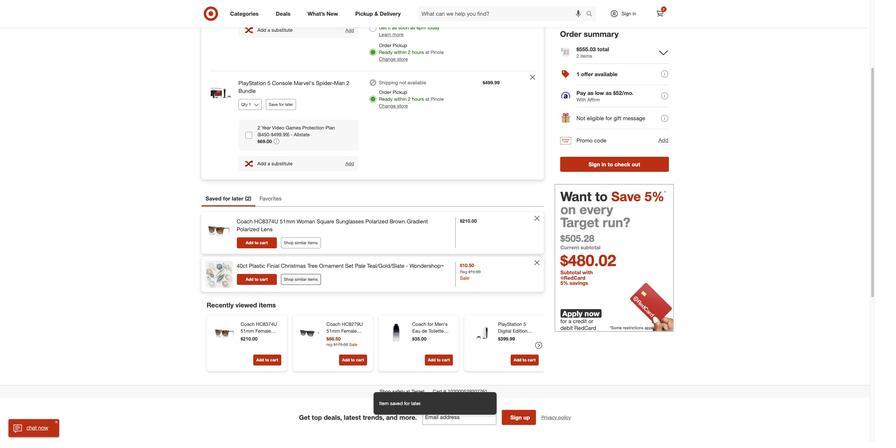 Task type: vqa. For each thing, say whether or not it's contained in the screenshot.
the middle Exclusions Apply. link
no



Task type: describe. For each thing, give the bounding box(es) containing it.
get top deals, latest trends, and more.
[[299, 414, 417, 422]]

playstation 5 digital edition console link
[[498, 321, 538, 341]]

order for second "change store" button
[[379, 89, 392, 95]]

target inside "on every target run?"
[[561, 215, 599, 230]]

1 horizontal spatial 1 offer available button
[[560, 64, 669, 85]]

$499.99)
[[271, 132, 290, 137]]

a for the bottommost add button
[[268, 161, 270, 167]]

sunglasses for coach hc8374u 51mm woman square sunglasses polarized brown gradient polarized lens
[[336, 218, 364, 225]]

affirm image
[[561, 92, 571, 99]]

shipt
[[431, 18, 443, 24]]

subtotal with
[[561, 269, 595, 276]]

shop similar items for woman
[[284, 240, 318, 246]]

sign for sign in to check out
[[589, 161, 601, 168]]

0 horizontal spatial 1 offer available
[[491, 7, 525, 13]]

2 add a substitute from the top
[[258, 161, 293, 167]]

not eligible for gift message
[[577, 115, 646, 122]]

learn
[[379, 31, 391, 37]]

square for female
[[241, 335, 256, 341]]

1 vertical spatial at
[[426, 96, 430, 102]]

chat now button
[[9, 420, 59, 437]]

saved for later ( 2 )
[[206, 195, 251, 202]]

cart down $86.50 reg $173.00 sale
[[356, 358, 364, 363]]

)
[[250, 195, 251, 202]]

add inside $399.99 add to cart
[[514, 358, 522, 363]]

- right oz
[[447, 342, 449, 348]]

tree
[[308, 263, 318, 270]]

cart inside $210.00 add to cart
[[270, 358, 278, 363]]

reg
[[326, 342, 332, 347]]

same
[[379, 18, 392, 24]]

it inside same day delivery with shipt get it as soon as 6pm today learn more
[[388, 25, 391, 30]]

coach for coach hc8374u 51mm woman square sunglasses polarized brown gradient polarized lens
[[237, 218, 253, 225]]

now for apply
[[585, 309, 600, 318]]

when
[[379, 9, 390, 14]]

2 vertical spatial add to cart
[[342, 358, 364, 363]]

1 horizontal spatial 5%
[[645, 189, 665, 204]]

trends,
[[363, 414, 384, 422]]

deals link
[[270, 6, 299, 21]]

add inside $35.00 add to cart
[[428, 358, 436, 363]]

save for later for 1st 'save for later' "button"
[[269, 9, 293, 14]]

shop for woman
[[284, 240, 294, 246]]

as down day at top
[[392, 25, 397, 30]]

2 inside playstation 5 console marvel's spider-man 2 bundle
[[347, 80, 350, 87]]

1 vertical spatial pickup
[[393, 42, 407, 48]]

apply now for a credit or debit redcard
[[561, 309, 600, 332]]

coach for coach for men's eau de toilette perfume travel spray - 0.5 fl oz - ulta beauty
[[412, 322, 426, 327]]

2 vertical spatial later
[[232, 195, 244, 202]]

hours for 2nd "change store" button from the bottom
[[412, 49, 424, 55]]

sign in link
[[605, 6, 647, 21]]

$35.00
[[412, 336, 427, 342]]

polarized for coach hc8374u 51mm woman square sunglasses polarized brown gradient polarized lens
[[366, 218, 388, 225]]

tomorrow
[[434, 9, 453, 14]]

$10.50 reg $15.00 sale
[[460, 263, 481, 281]]

1 vertical spatial 1
[[577, 71, 580, 78]]

add to cart button inside coach hc8374u 51mm woman square sunglasses polarized brown gradient polarized lens list item
[[237, 238, 277, 249]]

coach hc8374u 51mm female square sunglasses polarized
[[241, 322, 277, 355]]

1 pinole from the top
[[431, 49, 444, 55]]

pickup & delivery
[[355, 10, 401, 17]]

redcard inside apply now for a credit or debit redcard
[[575, 325, 597, 332]]

sign for sign up
[[511, 415, 522, 421]]

1 store from the top
[[397, 56, 408, 62]]

1 vertical spatial with
[[583, 269, 593, 276]]

perfume
[[412, 335, 431, 341]]

or
[[589, 318, 594, 325]]

1 vertical spatial available
[[595, 71, 618, 78]]

hc8374u for female
[[256, 322, 277, 327]]

- left 0.5
[[426, 342, 428, 348]]

sunglasses for coach hc8374u 51mm female square sunglasses polarized
[[241, 342, 265, 348]]

cart item ready to fulfill group containing playstation 5 console marvel's spider-man 2 bundle
[[202, 71, 544, 180]]

add to cart button for coach hc8279u 51mm female rectangle sunglasses
[[339, 355, 367, 366]]

0 vertical spatial pickup
[[355, 10, 373, 17]]

40ct plastic finial christmas tree ornament set pale teal/gold/slate - wondershop™ list item
[[201, 257, 544, 292]]

sign in to check out button
[[560, 157, 669, 172]]

similar for christmas
[[295, 277, 307, 282]]

6pm
[[417, 25, 426, 30]]

day
[[393, 18, 401, 24]]

coach hc8374u 51mm female square sunglasses polarized link
[[241, 321, 280, 355]]

privacy
[[542, 415, 557, 421]]

items right viewed
[[259, 301, 276, 309]]

0 vertical spatial 1
[[491, 7, 494, 13]]

to inside 40ct plastic finial christmas tree ornament set pale teal/gold/slate - wondershop™ list item
[[255, 277, 259, 282]]

$15.00
[[469, 270, 481, 275]]

similar for woman
[[295, 240, 307, 246]]

coach for coach hc8279u 51mm female rectangle sunglasses
[[326, 322, 341, 327]]

order summary
[[560, 29, 619, 39]]

1 substitute from the top
[[272, 27, 293, 33]]

1 add a substitute from the top
[[258, 27, 293, 33]]

safely
[[393, 389, 405, 395]]

oz
[[441, 342, 446, 348]]

on
[[561, 202, 576, 217]]

0.5
[[429, 342, 436, 348]]

cart
[[433, 389, 442, 395]]

lens
[[261, 226, 273, 233]]

up
[[524, 415, 530, 421]]

top
[[312, 414, 322, 422]]

5 for digital
[[524, 322, 526, 327]]

0 vertical spatial redcard
[[564, 275, 586, 282]]

$86.50
[[326, 336, 341, 342]]

on every target run?
[[561, 202, 631, 230]]

1 vertical spatial add button
[[659, 136, 669, 145]]

playstation 5 digital edition console
[[498, 322, 528, 341]]

sign for sign in
[[622, 11, 632, 16]]

playstation 5 console marvel&#39;s spider-man 2 bundle image
[[207, 79, 234, 107]]

get it by sat, nov 18 when you order by 12:00pm tomorrow
[[379, 2, 453, 14]]

0 horizontal spatial by
[[392, 2, 397, 8]]

coach hc8279u 51mm female rectangle sunglasses link
[[326, 321, 366, 348]]

$173.00
[[334, 342, 348, 347]]

0 vertical spatial save
[[269, 9, 278, 14]]

sign in to check out
[[589, 161, 641, 168]]

1 horizontal spatial by
[[411, 9, 415, 14]]

- inside list item
[[406, 263, 408, 270]]

console inside playstation 5 console marvel's spider-man 2 bundle
[[272, 80, 292, 87]]

it inside the get it by sat, nov 18 when you order by 12:00pm tomorrow
[[388, 2, 391, 8]]

$10.50
[[460, 263, 475, 268]]

$555.03
[[577, 46, 596, 53]]

40ct plastic finial christmas tree ornament set pale teal/gold/slate - wondershop™ link
[[237, 262, 444, 270]]

soon
[[399, 25, 409, 30]]

2 vertical spatial save
[[612, 189, 641, 204]]

0 vertical spatial later
[[285, 9, 293, 14]]

men's
[[435, 322, 448, 327]]

item
[[380, 401, 389, 407]]

add to cart button for playstation 5 digital edition console
[[511, 355, 539, 366]]

female for rectangle
[[341, 328, 357, 334]]

1 vertical spatial later
[[285, 102, 293, 107]]

chat now dialog
[[9, 420, 59, 437]]

for inside coach for men's eau de toilette perfume travel spray - 0.5 fl oz - ulta beauty
[[428, 322, 433, 327]]

0 vertical spatial at
[[426, 49, 430, 55]]

de
[[422, 328, 427, 334]]

51mm for coach hc8374u 51mm woman square sunglasses polarized brown gradient polarized lens
[[280, 218, 295, 225]]

items inside 40ct plastic finial christmas tree ornament set pale teal/gold/slate - wondershop™ list item
[[308, 277, 318, 282]]

set
[[345, 263, 354, 270]]

add inside $210.00 add to cart
[[256, 358, 264, 363]]

cart inside 40ct plastic finial christmas tree ornament set pale teal/gold/slate - wondershop™ list item
[[260, 277, 268, 282]]

change for second "change store" button
[[379, 103, 396, 109]]

promo
[[577, 137, 593, 144]]

debit
[[561, 325, 573, 332]]

travel
[[432, 335, 444, 341]]

2 pinole from the top
[[431, 96, 444, 102]]

affirm
[[588, 97, 600, 103]]

want to save 5% *
[[561, 189, 666, 204]]

video
[[272, 125, 285, 131]]

What can we help you find? suggestions appear below search field
[[418, 6, 588, 21]]

2 change store button from the top
[[379, 103, 408, 109]]

0 horizontal spatial target
[[412, 389, 425, 395]]

eligible
[[587, 115, 604, 122]]

new
[[327, 10, 338, 17]]

wondershop™
[[410, 263, 444, 270]]

console inside playstation 5 digital edition console
[[498, 335, 516, 341]]

0 horizontal spatial offer
[[495, 7, 505, 13]]

total
[[598, 46, 610, 53]]

as right low
[[606, 90, 612, 96]]

games
[[286, 125, 301, 131]]

*
[[665, 190, 666, 195]]

sign up button
[[502, 410, 536, 426]]

1 vertical spatial offer
[[581, 71, 594, 78]]

chat now
[[26, 425, 48, 432]]

$555.03 total 2 items
[[577, 46, 610, 59]]

2 vertical spatial add button
[[345, 161, 355, 167]]

$480.02
[[561, 251, 617, 270]]

sale for $86.50
[[349, 342, 357, 347]]

same day delivery with shipt get it as soon as 6pm today learn more
[[379, 18, 443, 37]]



Task type: locate. For each thing, give the bounding box(es) containing it.
2 vertical spatial shop
[[380, 389, 391, 395]]

1 similar from the top
[[295, 240, 307, 246]]

gift
[[614, 115, 622, 122]]

1 ready from the top
[[379, 49, 393, 55]]

sunglasses inside coach hc8374u 51mm woman square sunglasses polarized brown gradient polarized lens
[[336, 218, 364, 225]]

to inside $399.99 add to cart
[[523, 358, 527, 363]]

2 vertical spatial a
[[569, 318, 572, 325]]

order pickup ready within 2 hours at pinole change store down more
[[379, 42, 444, 62]]

cart item ready to fulfill group
[[202, 0, 544, 71], [202, 71, 544, 180]]

shop similar items inside coach hc8374u 51mm woman square sunglasses polarized brown gradient polarized lens list item
[[284, 240, 318, 246]]

square inside coach hc8374u 51mm female square sunglasses polarized
[[241, 335, 256, 341]]

1 female from the left
[[255, 328, 271, 334]]

1 vertical spatial 5%
[[561, 280, 569, 287]]

1 order pickup ready within 2 hours at pinole change store from the top
[[379, 42, 444, 62]]

to inside $210.00 add to cart
[[265, 358, 269, 363]]

change
[[379, 56, 396, 62], [379, 103, 396, 109]]

not
[[400, 80, 407, 86]]

0 vertical spatial in
[[633, 11, 637, 16]]

edition
[[513, 328, 528, 334]]

to inside $35.00 add to cart
[[437, 358, 441, 363]]

1 vertical spatial substitute
[[272, 161, 293, 167]]

order up $555.03 at the top of page
[[560, 29, 582, 39]]

51mm inside the 'coach hc8279u 51mm female rectangle sunglasses'
[[326, 328, 340, 334]]

cart down the coach hc8374u 51mm female square sunglasses polarized link
[[270, 358, 278, 363]]

save right "categories" link
[[269, 9, 278, 14]]

plastic
[[249, 263, 265, 270]]

$210.00 inside $210.00 add to cart
[[241, 336, 258, 342]]

0 horizontal spatial 1
[[491, 7, 494, 13]]

redcard down $480.02
[[564, 275, 586, 282]]

at right safely
[[406, 389, 410, 395]]

1 vertical spatial $210.00
[[241, 336, 258, 342]]

-
[[291, 132, 293, 137], [406, 263, 408, 270], [426, 342, 428, 348], [447, 342, 449, 348]]

1 horizontal spatial female
[[341, 328, 357, 334]]

rectangle
[[326, 335, 348, 341]]

cart
[[260, 240, 268, 246], [260, 277, 268, 282], [270, 358, 278, 363], [356, 358, 364, 363], [442, 358, 450, 363], [528, 358, 536, 363]]

chat
[[26, 425, 37, 432]]

sunglasses inside the 'coach hc8279u 51mm female rectangle sunglasses'
[[326, 342, 351, 348]]

pickup down more
[[393, 42, 407, 48]]

coach hc8279u 51mm female rectangle sunglasses
[[326, 322, 363, 348]]

coach inside coach for men's eau de toilette perfume travel spray - 0.5 fl oz - ulta beauty
[[412, 322, 426, 327]]

coach hc8374u 51mm woman square sunglasses polarized brown gradient polarized lens link
[[237, 218, 452, 234]]

raisin bran breakfast cereal - 24oz - kellogg's image
[[207, 0, 234, 22]]

later left what's
[[285, 9, 293, 14]]

2 horizontal spatial available
[[595, 71, 618, 78]]

shop similar items for christmas
[[284, 277, 318, 282]]

square for woman
[[317, 218, 334, 225]]

bundle
[[239, 88, 256, 94]]

at down shipping not available
[[426, 96, 430, 102]]

spider-
[[316, 80, 334, 87]]

sign left up
[[511, 415, 522, 421]]

within down shipping not available
[[394, 96, 407, 102]]

add inside coach hc8374u 51mm woman square sunglasses polarized brown gradient polarized lens list item
[[246, 240, 254, 246]]

40ct
[[237, 263, 248, 270]]

square inside coach hc8374u 51mm woman square sunglasses polarized brown gradient polarized lens
[[317, 218, 334, 225]]

coach inside coach hc8374u 51mm woman square sunglasses polarized brown gradient polarized lens
[[237, 218, 253, 225]]

to right want
[[596, 189, 608, 204]]

get up learn
[[379, 25, 387, 30]]

12:00pm
[[417, 9, 433, 14]]

0 vertical spatial $210.00
[[460, 218, 477, 224]]

1 vertical spatial a
[[268, 161, 270, 167]]

1 horizontal spatial with
[[583, 269, 593, 276]]

not
[[577, 115, 586, 122]]

save up "video"
[[269, 102, 278, 107]]

0 vertical spatial pinole
[[431, 49, 444, 55]]

1 horizontal spatial 51mm
[[280, 218, 295, 225]]

later
[[285, 9, 293, 14], [285, 102, 293, 107], [232, 195, 244, 202]]

change down shipping
[[379, 103, 396, 109]]

1 horizontal spatial now
[[585, 309, 600, 318]]

1 horizontal spatial console
[[498, 335, 516, 341]]

in left check
[[602, 161, 607, 168]]

#
[[444, 389, 447, 395]]

get inside same day delivery with shipt get it as soon as 6pm today learn more
[[379, 25, 387, 30]]

1 horizontal spatial sale
[[460, 275, 470, 281]]

add to cart down plastic
[[246, 277, 268, 282]]

None radio
[[370, 1, 377, 8]]

nov
[[408, 2, 417, 8]]

0 vertical spatial by
[[392, 2, 397, 8]]

0 vertical spatial store pickup radio
[[370, 49, 377, 56]]

1 vertical spatial delivery
[[403, 18, 420, 24]]

female inside coach hc8374u 51mm female square sunglasses polarized
[[255, 328, 271, 334]]

add to cart down lens
[[246, 240, 268, 246]]

playstation inside playstation 5 digital edition console
[[498, 322, 522, 327]]

console left marvel's
[[272, 80, 292, 87]]

2 horizontal spatial sign
[[622, 11, 632, 16]]

0 vertical spatial it
[[388, 2, 391, 8]]

delivery up same
[[380, 10, 401, 17]]

items down tree
[[308, 277, 318, 282]]

0 vertical spatial similar
[[295, 240, 307, 246]]

coach up rectangle
[[326, 322, 341, 327]]

add to cart inside 40ct plastic finial christmas tree ornament set pale teal/gold/slate - wondershop™ list item
[[246, 277, 268, 282]]

subtotal
[[581, 244, 601, 251]]

&
[[375, 10, 378, 17]]

51mm inside coach hc8374u 51mm female square sunglasses polarized
[[241, 328, 254, 334]]

2 store pickup radio from the top
[[370, 96, 377, 103]]

1 change store button from the top
[[379, 56, 408, 63]]

1 vertical spatial 1 offer available button
[[560, 64, 669, 85]]

more.
[[400, 414, 417, 422]]

0 vertical spatial add button
[[345, 27, 355, 33]]

get for more.
[[299, 414, 310, 422]]

0 vertical spatial shop similar items button
[[281, 238, 321, 249]]

0 horizontal spatial 5
[[268, 80, 271, 87]]

0 vertical spatial shop
[[284, 240, 294, 246]]

store
[[397, 56, 408, 62], [397, 103, 408, 109]]

- left wondershop™
[[406, 263, 408, 270]]

coach
[[237, 218, 253, 225], [241, 322, 255, 327], [326, 322, 341, 327], [412, 322, 426, 327]]

coach hc8374u 51mm female square sunglasses polarized image
[[213, 321, 237, 345], [213, 321, 237, 345]]

target up later.
[[412, 389, 425, 395]]

add a substitute down $69.00
[[258, 161, 293, 167]]

sign down promo code
[[589, 161, 601, 168]]

cart inside coach hc8374u 51mm woman square sunglasses polarized brown gradient polarized lens list item
[[260, 240, 268, 246]]

to down plastic
[[255, 277, 259, 282]]

0 vertical spatial store
[[397, 56, 408, 62]]

1 vertical spatial now
[[38, 425, 48, 432]]

0 horizontal spatial 5%
[[561, 280, 569, 287]]

1 it from the top
[[388, 2, 391, 8]]

square down viewed
[[241, 335, 256, 341]]

2 vertical spatial sign
[[511, 415, 522, 421]]

categories
[[230, 10, 259, 17]]

affirm image
[[560, 91, 571, 102]]

add to cart button inside 40ct plastic finial christmas tree ornament set pale teal/gold/slate - wondershop™ list item
[[237, 274, 277, 285]]

sat,
[[399, 2, 407, 8]]

1 horizontal spatial in
[[633, 11, 637, 16]]

what's new link
[[302, 6, 347, 21]]

1 vertical spatial change
[[379, 103, 396, 109]]

1 horizontal spatial 1
[[577, 71, 580, 78]]

($450-
[[258, 132, 271, 137]]

a left credit
[[569, 318, 572, 325]]

ornament
[[319, 263, 344, 270]]

store pickup radio for 2nd "change store" button from the bottom
[[370, 49, 377, 56]]

shop similar items down woman
[[284, 240, 318, 246]]

1 change from the top
[[379, 56, 396, 62]]

playstation for playstation 5 digital edition console
[[498, 322, 522, 327]]

5% savings
[[561, 280, 589, 287]]

a down $69.00
[[268, 161, 270, 167]]

to down the beauty
[[437, 358, 441, 363]]

playstation 5 console marvel's spider-man 2 bundle
[[239, 80, 350, 94]]

delivery inside same day delivery with shipt get it as soon as 6pm today learn more
[[403, 18, 420, 24]]

as left 6pm
[[411, 25, 415, 30]]

hc8374u up lens
[[254, 218, 278, 225]]

51mm inside coach hc8374u 51mm woman square sunglasses polarized brown gradient polarized lens
[[280, 218, 295, 225]]

coach for men's eau de toilette perfume travel spray - 0.5 fl oz - ulta beauty image
[[384, 321, 408, 345], [384, 321, 408, 345]]

2 vertical spatial available
[[408, 80, 426, 86]]

available
[[506, 7, 525, 13], [595, 71, 618, 78], [408, 80, 426, 86]]

ulta
[[412, 349, 421, 355]]

0 vertical spatial order
[[560, 29, 582, 39]]

1 vertical spatial by
[[411, 9, 415, 14]]

$210.00 for $210.00 add to cart
[[241, 336, 258, 342]]

2 female from the left
[[341, 328, 357, 334]]

hours for second "change store" button
[[412, 96, 424, 102]]

to inside button
[[608, 161, 613, 168]]

0 vertical spatial change
[[379, 56, 396, 62]]

current
[[561, 244, 579, 251]]

1
[[491, 7, 494, 13], [577, 71, 580, 78]]

sale down "reg"
[[460, 275, 470, 281]]

1 horizontal spatial sign
[[589, 161, 601, 168]]

2 inside $555.03 total 2 items
[[577, 53, 580, 59]]

1 within from the top
[[394, 49, 407, 55]]

pickup left '&' on the left of the page
[[355, 10, 373, 17]]

hc8374u for woman
[[254, 218, 278, 225]]

None radio
[[370, 25, 377, 32], [370, 79, 377, 86], [370, 25, 377, 32], [370, 79, 377, 86]]

to down the coach hc8374u 51mm female square sunglasses polarized link
[[265, 358, 269, 363]]

similar down woman
[[295, 240, 307, 246]]

0 horizontal spatial available
[[408, 80, 426, 86]]

pale
[[355, 263, 366, 270]]

5 inside playstation 5 console marvel's spider-man 2 bundle
[[268, 80, 271, 87]]

shop similar items button down woman
[[281, 238, 321, 249]]

promo code
[[577, 137, 607, 144]]

0 horizontal spatial $210.00
[[241, 336, 258, 342]]

add to cart button down plastic
[[237, 274, 277, 285]]

to left check
[[608, 161, 613, 168]]

order for 2nd "change store" button from the bottom
[[379, 42, 392, 48]]

ready for second "change store" button
[[379, 96, 393, 102]]

coach hc8374u 51mm woman square sunglasses polarized brown gradient polarized lens image
[[205, 217, 233, 244]]

allstate
[[294, 132, 310, 137]]

teal/gold/slate
[[367, 263, 405, 270]]

ready for 2nd "change store" button from the bottom
[[379, 49, 393, 55]]

shop similar items down the christmas
[[284, 277, 318, 282]]

1 vertical spatial store
[[397, 103, 408, 109]]

0 vertical spatial sign
[[622, 11, 632, 16]]

female inside the 'coach hc8279u 51mm female rectangle sunglasses'
[[341, 328, 357, 334]]

add to cart for plastic
[[246, 277, 268, 282]]

marvel's
[[294, 80, 315, 87]]

beauty
[[422, 349, 437, 355]]

1 horizontal spatial 5
[[524, 322, 526, 327]]

add to cart
[[246, 240, 268, 246], [246, 277, 268, 282], [342, 358, 364, 363]]

ready down shipping
[[379, 96, 393, 102]]

cart inside $399.99 add to cart
[[528, 358, 536, 363]]

change store button down shipping
[[379, 103, 408, 109]]

sunglasses for coach hc8279u 51mm female rectangle sunglasses
[[326, 342, 351, 348]]

2 horizontal spatial 51mm
[[326, 328, 340, 334]]

- inside 2 year video games protection plan ($450-$499.99) - allstate
[[291, 132, 293, 137]]

store pickup radio for second "change store" button
[[370, 96, 377, 103]]

order pickup ready within 2 hours at pinole change store
[[379, 42, 444, 62], [379, 89, 444, 109]]

2 cart item ready to fulfill group from the top
[[202, 71, 544, 180]]

1 offer available inside button
[[577, 71, 618, 78]]

51mm for coach hc8374u 51mm female square sunglasses polarized
[[241, 328, 254, 334]]

square right woman
[[317, 218, 334, 225]]

coach inside the 'coach hc8279u 51mm female rectangle sunglasses'
[[326, 322, 341, 327]]

to down edition
[[523, 358, 527, 363]]

to up plastic
[[255, 240, 259, 246]]

51mm up $210.00 add to cart
[[241, 328, 254, 334]]

1 vertical spatial order
[[379, 42, 392, 48]]

cart down plastic
[[260, 277, 268, 282]]

shop inside coach hc8374u 51mm woman square sunglasses polarized brown gradient polarized lens list item
[[284, 240, 294, 246]]

1 vertical spatial playstation
[[498, 322, 522, 327]]

now right chat
[[38, 425, 48, 432]]

2 order pickup ready within 2 hours at pinole change store from the top
[[379, 89, 444, 109]]

a inside apply now for a credit or debit redcard
[[569, 318, 572, 325]]

hours
[[412, 49, 424, 55], [412, 96, 424, 102]]

Service plan checkbox
[[245, 132, 252, 139]]

now inside apply now for a credit or debit redcard
[[585, 309, 600, 318]]

2 it from the top
[[388, 25, 391, 30]]

hc8374u inside coach hc8374u 51mm female square sunglasses polarized
[[256, 322, 277, 327]]

coach inside coach hc8374u 51mm female square sunglasses polarized
[[241, 322, 255, 327]]

0 vertical spatial cart item ready to fulfill group
[[202, 0, 544, 71]]

within down more
[[394, 49, 407, 55]]

2 shop similar items from the top
[[284, 277, 318, 282]]

spray
[[412, 342, 425, 348]]

1 vertical spatial within
[[394, 96, 407, 102]]

to down $86.50 reg $173.00 sale
[[351, 358, 355, 363]]

add to cart for hc8374u
[[246, 240, 268, 246]]

0 vertical spatial 5%
[[645, 189, 665, 204]]

2 substitute from the top
[[272, 161, 293, 167]]

save for later for second 'save for later' "button" from the top
[[269, 102, 293, 107]]

0 vertical spatial with
[[421, 18, 430, 24]]

order down shipping
[[379, 89, 392, 95]]

a down deals link
[[268, 27, 270, 33]]

$69.00
[[258, 138, 272, 144]]

cart item ready to fulfill group containing get it by sat, nov 18
[[202, 0, 544, 71]]

5%
[[645, 189, 665, 204], [561, 280, 569, 287]]

$505.28
[[561, 233, 595, 244]]

shop similar items button inside 40ct plastic finial christmas tree ornament set pale teal/gold/slate - wondershop™ list item
[[281, 274, 321, 285]]

female for square
[[255, 328, 271, 334]]

5 inside playstation 5 digital edition console
[[524, 322, 526, 327]]

get up the when
[[379, 2, 387, 8]]

playstation
[[239, 80, 266, 87], [498, 322, 522, 327]]

0 vertical spatial 5
[[268, 80, 271, 87]]

delivery up soon
[[403, 18, 420, 24]]

sign up
[[511, 415, 530, 421]]

1 shop similar items from the top
[[284, 240, 318, 246]]

and
[[386, 414, 398, 422]]

2 shop similar items button from the top
[[281, 274, 321, 285]]

sale for $10.50
[[460, 275, 470, 281]]

polarized for coach hc8374u 51mm female square sunglasses polarized
[[241, 349, 260, 355]]

sale inside $86.50 reg $173.00 sale
[[349, 342, 357, 347]]

2 inside 2 year video games protection plan ($450-$499.99) - allstate
[[258, 125, 260, 131]]

shop safely at target
[[380, 389, 425, 395]]

2 save for later from the top
[[269, 102, 293, 107]]

items inside coach hc8374u 51mm woman square sunglasses polarized brown gradient polarized lens list item
[[308, 240, 318, 246]]

with inside same day delivery with shipt get it as soon as 6pm today learn more
[[421, 18, 430, 24]]

0 horizontal spatial delivery
[[380, 10, 401, 17]]

$210.00
[[460, 218, 477, 224], [241, 336, 258, 342]]

0 vertical spatial order pickup ready within 2 hours at pinole change store
[[379, 42, 444, 62]]

1 vertical spatial shop similar items button
[[281, 274, 321, 285]]

1 save for later from the top
[[269, 9, 293, 14]]

2 similar from the top
[[295, 277, 307, 282]]

privacy policy link
[[542, 415, 571, 421]]

similar inside coach hc8374u 51mm woman square sunglasses polarized brown gradient polarized lens list item
[[295, 240, 307, 246]]

51mm left woman
[[280, 218, 295, 225]]

2 within from the top
[[394, 96, 407, 102]]

save up run?
[[612, 189, 641, 204]]

sale inside $10.50 reg $15.00 sale
[[460, 275, 470, 281]]

1 vertical spatial console
[[498, 335, 516, 341]]

in for sign in
[[633, 11, 637, 16]]

a for top add button
[[268, 27, 270, 33]]

in for sign in to check out
[[602, 161, 607, 168]]

0 vertical spatial 1 offer available
[[491, 7, 525, 13]]

0 vertical spatial polarized
[[366, 218, 388, 225]]

sign left the 2 link
[[622, 11, 632, 16]]

hc8374u up $210.00 add to cart
[[256, 322, 277, 327]]

similar inside 40ct plastic finial christmas tree ornament set pale teal/gold/slate - wondershop™ list item
[[295, 277, 307, 282]]

1 vertical spatial 1 offer available
[[577, 71, 618, 78]]

1 shop similar items button from the top
[[281, 238, 321, 249]]

in inside button
[[602, 161, 607, 168]]

Store pickup radio
[[370, 49, 377, 56], [370, 96, 377, 103]]

now right apply
[[585, 309, 600, 318]]

playstation for playstation 5 console marvel's spider-man 2 bundle
[[239, 80, 266, 87]]

now for chat
[[38, 425, 48, 432]]

1 vertical spatial sale
[[349, 342, 357, 347]]

reg
[[460, 270, 468, 275]]

51mm
[[280, 218, 295, 225], [241, 328, 254, 334], [326, 328, 340, 334]]

1 vertical spatial change store button
[[379, 103, 408, 109]]

1 vertical spatial save
[[269, 102, 278, 107]]

0 vertical spatial 1 offer available button
[[491, 7, 525, 14]]

coach for coach hc8374u 51mm female square sunglasses polarized
[[241, 322, 255, 327]]

add to cart button down lens
[[237, 238, 277, 249]]

pay
[[577, 90, 586, 96]]

1 vertical spatial save for later button
[[266, 99, 296, 110]]

playstation inside playstation 5 console marvel's spider-man 2 bundle
[[239, 80, 266, 87]]

0 vertical spatial sale
[[460, 275, 470, 281]]

2 ready from the top
[[379, 96, 393, 102]]

in
[[633, 11, 637, 16], [602, 161, 607, 168]]

2 save for later button from the top
[[266, 99, 296, 110]]

1 save for later button from the top
[[266, 6, 296, 17]]

target up '$505.28'
[[561, 215, 599, 230]]

square
[[317, 218, 334, 225], [241, 335, 256, 341]]

shop down the christmas
[[284, 277, 294, 282]]

female down hc8279u
[[341, 328, 357, 334]]

0 vertical spatial get
[[379, 2, 387, 8]]

delivery for day
[[403, 18, 420, 24]]

2 vertical spatial at
[[406, 389, 410, 395]]

order down learn
[[379, 42, 392, 48]]

2 hours from the top
[[412, 96, 424, 102]]

with
[[577, 97, 586, 103]]

add to cart inside coach hc8374u 51mm woman square sunglasses polarized brown gradient polarized lens list item
[[246, 240, 268, 246]]

51mm up $86.50
[[326, 328, 340, 334]]

2 store from the top
[[397, 103, 408, 109]]

to inside coach hc8374u 51mm woman square sunglasses polarized brown gradient polarized lens list item
[[255, 240, 259, 246]]

items down $555.03 at the top of page
[[581, 53, 593, 59]]

5 for console
[[268, 80, 271, 87]]

add to cart button down $173.00
[[339, 355, 367, 366]]

0 horizontal spatial in
[[602, 161, 607, 168]]

console down "digital"
[[498, 335, 516, 341]]

for inside apply now for a credit or debit redcard
[[561, 318, 567, 325]]

hours down 6pm
[[412, 49, 424, 55]]

coach hc8374u 51mm woman square sunglasses polarized brown gradient polarized lens list item
[[201, 212, 544, 254]]

later down playstation 5 console marvel's spider-man 2 bundle at the top left
[[285, 102, 293, 107]]

gradient
[[407, 218, 428, 225]]

coach for men's eau de toilette perfume travel spray - 0.5 fl oz - ulta beauty
[[412, 322, 449, 355]]

cart down oz
[[442, 358, 450, 363]]

add to cart down $173.00
[[342, 358, 364, 363]]

add to cart button down $399.99 in the right bottom of the page
[[511, 355, 539, 366]]

1 horizontal spatial $210.00
[[460, 218, 477, 224]]

1 horizontal spatial target
[[561, 215, 599, 230]]

shop for christmas
[[284, 277, 294, 282]]

add to cart button down the beauty
[[425, 355, 453, 366]]

within
[[394, 49, 407, 55], [394, 96, 407, 102]]

1 vertical spatial it
[[388, 25, 391, 30]]

40ct plastic finial christmas tree ornament set pale teal/gold/slate - wondershop&#8482; image
[[205, 261, 233, 288]]

in left the 2 link
[[633, 11, 637, 16]]

shop similar items button for christmas
[[281, 274, 321, 285]]

check
[[615, 161, 631, 168]]

0 horizontal spatial sign
[[511, 415, 522, 421]]

similar down the christmas
[[295, 277, 307, 282]]

items down woman
[[308, 240, 318, 246]]

change for 2nd "change store" button from the bottom
[[379, 56, 396, 62]]

2 change from the top
[[379, 103, 396, 109]]

items inside $555.03 total 2 items
[[581, 53, 593, 59]]

shop similar items button inside coach hc8374u 51mm woman square sunglasses polarized brown gradient polarized lens list item
[[281, 238, 321, 249]]

coach up eau
[[412, 322, 426, 327]]

get
[[379, 2, 387, 8], [379, 25, 387, 30], [299, 414, 310, 422]]

0 vertical spatial hc8374u
[[254, 218, 278, 225]]

playstation 5 console marvel's spider-man 2 bundle link
[[239, 79, 359, 95]]

with up 6pm
[[421, 18, 430, 24]]

christmas
[[281, 263, 306, 270]]

1 vertical spatial order pickup ready within 2 hours at pinole change store
[[379, 89, 444, 109]]

sunglasses inside coach hc8374u 51mm female square sunglasses polarized
[[241, 342, 265, 348]]

get inside the get it by sat, nov 18 when you order by 12:00pm tomorrow
[[379, 2, 387, 8]]

1 horizontal spatial offer
[[581, 71, 594, 78]]

$210.00 for $210.00
[[460, 218, 477, 224]]

shop similar items button down the christmas
[[281, 274, 321, 285]]

order pickup ready within 2 hours at pinole change store down 'not'
[[379, 89, 444, 109]]

shop inside list item
[[284, 277, 294, 282]]

add to cart button for coach hc8374u 51mm female square sunglasses polarized
[[253, 355, 281, 366]]

0 vertical spatial add a substitute
[[258, 27, 293, 33]]

1 store pickup radio from the top
[[370, 49, 377, 56]]

store up shipping not available
[[397, 56, 408, 62]]

as
[[392, 25, 397, 30], [411, 25, 415, 30], [588, 90, 594, 96], [606, 90, 612, 96]]

change store button up shipping
[[379, 56, 408, 63]]

1 vertical spatial hours
[[412, 96, 424, 102]]

cart down playstation 5 digital edition console link
[[528, 358, 536, 363]]

as up affirm
[[588, 90, 594, 96]]

0 vertical spatial available
[[506, 7, 525, 13]]

playstation 5 digital edition console image
[[470, 321, 494, 345], [470, 321, 494, 345]]

1 vertical spatial polarized
[[237, 226, 260, 233]]

it
[[388, 2, 391, 8], [388, 25, 391, 30]]

$210.00 inside coach hc8374u 51mm woman square sunglasses polarized brown gradient polarized lens list item
[[460, 218, 477, 224]]

today
[[428, 25, 440, 30]]

1 cart item ready to fulfill group from the top
[[202, 0, 544, 71]]

None text field
[[423, 410, 497, 426]]

order
[[399, 9, 410, 14]]

1 vertical spatial shop similar items
[[284, 277, 318, 282]]

apply now button
[[561, 309, 602, 318]]

0 vertical spatial substitute
[[272, 27, 293, 33]]

shop up the christmas
[[284, 240, 294, 246]]

2 vertical spatial pickup
[[393, 89, 407, 95]]

0 horizontal spatial sale
[[349, 342, 357, 347]]

polarized inside coach hc8374u 51mm female square sunglasses polarized
[[241, 349, 260, 355]]

2 vertical spatial polarized
[[241, 349, 260, 355]]

(
[[245, 195, 247, 202]]

*some
[[610, 326, 622, 331]]

0 horizontal spatial 1 offer available button
[[491, 7, 525, 14]]

get for when
[[379, 2, 387, 8]]

want
[[561, 189, 592, 204]]

now inside button
[[38, 425, 48, 432]]

sign in
[[622, 11, 637, 16]]

learn more button
[[379, 31, 404, 38]]

1 hours from the top
[[412, 49, 424, 55]]

delivery for &
[[380, 10, 401, 17]]

1 vertical spatial ready
[[379, 96, 393, 102]]

add to cart button for coach for men's eau de toilette perfume travel spray - 0.5 fl oz - ulta beauty
[[425, 355, 453, 366]]

pay as low as $52/mo. with affirm
[[577, 90, 634, 103]]

0 vertical spatial delivery
[[380, 10, 401, 17]]

sale right $173.00
[[349, 342, 357, 347]]

coach hc8279u 51mm female rectangle sunglasses image
[[298, 321, 322, 345], [298, 321, 322, 345]]

year
[[262, 125, 271, 131]]

items
[[581, 53, 593, 59], [308, 240, 318, 246], [308, 277, 318, 282], [259, 301, 276, 309]]

cart inside $35.00 add to cart
[[442, 358, 450, 363]]

*some restrictions apply.
[[610, 326, 656, 331]]

shop similar items button for woman
[[281, 238, 321, 249]]

redcard down the apply now button
[[575, 325, 597, 332]]

add inside 40ct plastic finial christmas tree ornament set pale teal/gold/slate - wondershop™ list item
[[246, 277, 254, 282]]

recently viewed items
[[207, 301, 276, 309]]

with up "savings"
[[583, 269, 593, 276]]

cart down lens
[[260, 240, 268, 246]]

ready down learn
[[379, 49, 393, 55]]

eau
[[412, 328, 421, 334]]

1 horizontal spatial delivery
[[403, 18, 420, 24]]

hc8374u inside coach hc8374u 51mm woman square sunglasses polarized brown gradient polarized lens
[[254, 218, 278, 225]]

substitute down "deals" on the top of page
[[272, 27, 293, 33]]

$505.28 current subtotal $480.02
[[561, 233, 617, 270]]

add a substitute down "deals" on the top of page
[[258, 27, 293, 33]]

0 vertical spatial change store button
[[379, 56, 408, 63]]

recently
[[207, 301, 234, 309]]

1 vertical spatial save for later
[[269, 102, 293, 107]]

51mm for coach hc8279u 51mm female rectangle sunglasses
[[326, 328, 340, 334]]

run?
[[603, 215, 631, 230]]

shop similar items inside 40ct plastic finial christmas tree ornament set pale teal/gold/slate - wondershop™ list item
[[284, 277, 318, 282]]

0 vertical spatial console
[[272, 80, 292, 87]]

1 vertical spatial sign
[[589, 161, 601, 168]]

offer
[[495, 7, 505, 13], [581, 71, 594, 78]]



